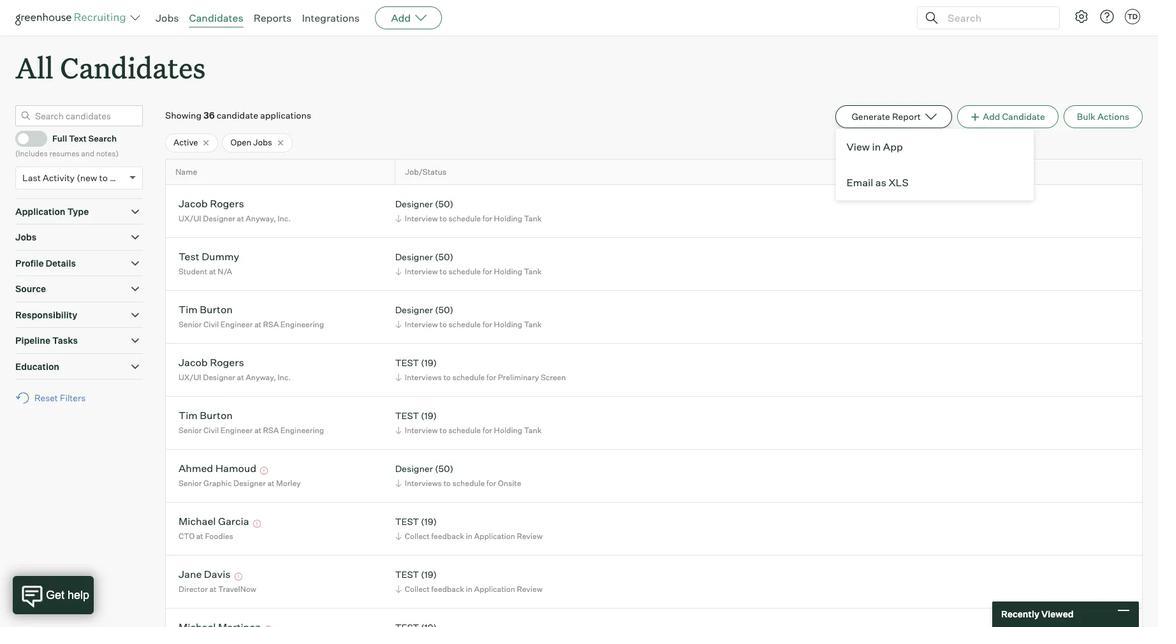 Task type: describe. For each thing, give the bounding box(es) containing it.
jacob rogers ux/ui designer at anyway, inc. for designer (50)
[[179, 197, 291, 223]]

old)
[[110, 172, 126, 183]]

feedback for michael garcia
[[431, 531, 464, 541]]

1 designer (50) interview to schedule for holding tank from the top
[[395, 199, 542, 223]]

reset
[[34, 392, 58, 403]]

ux/ui for designer (50)
[[179, 214, 201, 223]]

jane davis link
[[179, 568, 231, 583]]

inc. for test (19)
[[278, 373, 291, 382]]

n/a
[[218, 267, 232, 276]]

configure image
[[1074, 9, 1090, 24]]

schedule for interviews to schedule for onsite link
[[453, 478, 485, 488]]

last activity (new to old) option
[[22, 172, 126, 183]]

last activity (new to old)
[[22, 172, 126, 183]]

screen
[[541, 373, 566, 382]]

graphic
[[204, 478, 232, 488]]

rogers for designer (50)
[[210, 197, 244, 210]]

add for add candidate
[[983, 111, 1001, 122]]

michael
[[179, 515, 216, 528]]

jane
[[179, 568, 202, 581]]

details
[[46, 258, 76, 268]]

michael garcia
[[179, 515, 249, 528]]

civil for test (19)
[[204, 425, 219, 435]]

responsibility
[[15, 309, 77, 320]]

ahmed hamoud link
[[179, 462, 256, 477]]

actions
[[1098, 111, 1130, 122]]

in for michael garcia
[[466, 531, 473, 541]]

active
[[174, 137, 198, 147]]

holding for interview to schedule for holding tank link associated with tim burton link associated with designer
[[494, 320, 523, 329]]

onsite
[[498, 478, 521, 488]]

view in app
[[847, 140, 903, 153]]

Search candidates field
[[15, 105, 143, 126]]

tasks
[[52, 335, 78, 346]]

collect feedback in application review link for michael garcia
[[393, 530, 546, 542]]

full
[[52, 133, 67, 143]]

holding for interview to schedule for holding tank link corresponding to test dummy link
[[494, 267, 523, 276]]

director at travelnow
[[179, 584, 256, 594]]

source
[[15, 283, 46, 294]]

interviews for designer
[[405, 478, 442, 488]]

cto
[[179, 531, 195, 541]]

1 (50) from the top
[[435, 199, 454, 210]]

profile details
[[15, 258, 76, 268]]

jacob rogers link for test (19)
[[179, 356, 244, 371]]

email
[[847, 176, 874, 189]]

recently
[[1002, 609, 1040, 620]]

application for michael garcia
[[474, 531, 515, 541]]

application type
[[15, 206, 89, 217]]

test dummy student at n/a
[[179, 250, 239, 276]]

candidate reports are now available! apply filters and select "view in app" element
[[836, 105, 952, 128]]

jane davis has been in application review for more than 5 days image
[[233, 573, 244, 581]]

to inside designer (50) interviews to schedule for onsite
[[444, 478, 451, 488]]

in for jane davis
[[466, 584, 473, 594]]

type
[[67, 206, 89, 217]]

ux/ui for test (19)
[[179, 373, 201, 382]]

hamoud
[[215, 462, 256, 475]]

profile
[[15, 258, 44, 268]]

reset filters
[[34, 392, 86, 403]]

michael garcia has been in application review for more than 5 days image
[[251, 520, 263, 528]]

add for add
[[391, 11, 411, 24]]

burton for designer
[[200, 303, 233, 316]]

rogers for test (19)
[[210, 356, 244, 369]]

ahmed hamoud has been in onsite for more than 21 days image
[[259, 467, 270, 475]]

in inside generate report menu
[[872, 140, 881, 153]]

test (19) collect feedback in application review for michael garcia
[[395, 516, 543, 541]]

engineer for test (19)
[[221, 425, 253, 435]]

showing
[[165, 110, 202, 121]]

ahmed hamoud
[[179, 462, 256, 475]]

1 interview from the top
[[405, 214, 438, 223]]

1 tank from the top
[[524, 214, 542, 223]]

36
[[204, 110, 215, 121]]

candidate
[[1002, 111, 1045, 122]]

student
[[179, 267, 207, 276]]

anyway, for test (19)
[[246, 373, 276, 382]]

job/status
[[405, 167, 447, 177]]

add candidate link
[[958, 105, 1059, 128]]

interviews to schedule for onsite link
[[393, 477, 525, 489]]

rsa for test (19)
[[263, 425, 279, 435]]

text
[[69, 133, 87, 143]]

candidate
[[217, 110, 258, 121]]

(50) for senior graphic designer at morley
[[435, 463, 454, 474]]

jacob rogers link for designer (50)
[[179, 197, 244, 212]]

td button
[[1123, 6, 1143, 27]]

search
[[88, 133, 117, 143]]

and
[[81, 149, 94, 158]]

tank for tim burton link associated with designer
[[524, 320, 542, 329]]

education
[[15, 361, 59, 372]]

test
[[179, 250, 199, 263]]

generate report button
[[836, 105, 952, 128]]

collect for jane davis
[[405, 584, 430, 594]]

bulk actions link
[[1064, 105, 1143, 128]]

tank for test dummy link
[[524, 267, 542, 276]]

ahmed
[[179, 462, 213, 475]]

jacob for designer (50)
[[179, 197, 208, 210]]

schedule for interviews to schedule for preliminary screen link in the left of the page
[[453, 373, 485, 382]]

test (19) interview to schedule for holding tank
[[395, 410, 542, 435]]

email as xls link
[[837, 165, 1034, 200]]

test for cto at foodies
[[395, 516, 419, 527]]

interviews to schedule for preliminary screen link
[[393, 371, 569, 383]]

foodies
[[205, 531, 233, 541]]

tim burton link for test
[[179, 409, 233, 424]]

interview to schedule for holding tank link for test dummy link
[[393, 265, 545, 277]]

0 vertical spatial jobs
[[156, 11, 179, 24]]

integrations
[[302, 11, 360, 24]]

reports
[[254, 11, 292, 24]]

view in app link
[[837, 129, 1034, 165]]

at inside test dummy student at n/a
[[209, 267, 216, 276]]

filters
[[60, 392, 86, 403]]

test (19) collect feedback in application review for jane davis
[[395, 569, 543, 594]]

reset filters button
[[15, 386, 92, 410]]

senior graphic designer at morley
[[179, 478, 301, 488]]

dummy
[[202, 250, 239, 263]]

integrations link
[[302, 11, 360, 24]]

activity
[[43, 172, 75, 183]]

all
[[15, 48, 53, 86]]

as
[[876, 176, 887, 189]]

pipeline
[[15, 335, 50, 346]]

test dummy link
[[179, 250, 239, 265]]

interview to schedule for holding tank link for tim burton link associated with test
[[393, 424, 545, 436]]

garcia
[[218, 515, 249, 528]]

full text search (includes resumes and notes)
[[15, 133, 119, 158]]

(19) for cto at foodies
[[421, 516, 437, 527]]

rsa for designer (50)
[[263, 320, 279, 329]]

Search text field
[[945, 9, 1048, 27]]

(50) for student at n/a
[[435, 252, 454, 262]]

morley
[[276, 478, 301, 488]]

add candidate
[[983, 111, 1045, 122]]

jacob rogers ux/ui designer at anyway, inc. for test (19)
[[179, 356, 291, 382]]

td
[[1128, 12, 1138, 21]]



Task type: locate. For each thing, give the bounding box(es) containing it.
4 (50) from the top
[[435, 463, 454, 474]]

application
[[15, 206, 65, 217], [474, 531, 515, 541], [474, 584, 515, 594]]

1 vertical spatial designer (50) interview to schedule for holding tank
[[395, 252, 542, 276]]

interview for tim burton link associated with designer
[[405, 320, 438, 329]]

for inside test (19) interviews to schedule for preliminary screen
[[487, 373, 496, 382]]

2 holding from the top
[[494, 267, 523, 276]]

0 vertical spatial jacob
[[179, 197, 208, 210]]

4 (19) from the top
[[421, 569, 437, 580]]

0 horizontal spatial jobs
[[15, 232, 37, 243]]

1 vertical spatial rogers
[[210, 356, 244, 369]]

burton
[[200, 303, 233, 316], [200, 409, 233, 422]]

0 vertical spatial application
[[15, 206, 65, 217]]

tank
[[524, 214, 542, 223], [524, 267, 542, 276], [524, 320, 542, 329], [524, 425, 542, 435]]

0 vertical spatial burton
[[200, 303, 233, 316]]

2 interview to schedule for holding tank link from the top
[[393, 265, 545, 277]]

1 inc. from the top
[[278, 214, 291, 223]]

1 vertical spatial application
[[474, 531, 515, 541]]

designer (50) interview to schedule for holding tank
[[395, 199, 542, 223], [395, 252, 542, 276], [395, 305, 542, 329]]

civil for designer (50)
[[204, 320, 219, 329]]

4 interview from the top
[[405, 425, 438, 435]]

2 rogers from the top
[[210, 356, 244, 369]]

1 interviews from the top
[[405, 373, 442, 382]]

schedule
[[449, 214, 481, 223], [449, 267, 481, 276], [449, 320, 481, 329], [453, 373, 485, 382], [449, 425, 481, 435], [453, 478, 485, 488]]

engineer for designer (50)
[[221, 320, 253, 329]]

1 rsa from the top
[[263, 320, 279, 329]]

to
[[99, 172, 108, 183], [440, 214, 447, 223], [440, 267, 447, 276], [440, 320, 447, 329], [444, 373, 451, 382], [440, 425, 447, 435], [444, 478, 451, 488]]

test
[[395, 358, 419, 368], [395, 410, 419, 421], [395, 516, 419, 527], [395, 569, 419, 580]]

1 (19) from the top
[[421, 358, 437, 368]]

2 collect feedback in application review link from the top
[[393, 583, 546, 595]]

engineer down n/a
[[221, 320, 253, 329]]

preliminary
[[498, 373, 539, 382]]

2 tim from the top
[[179, 409, 198, 422]]

tim burton link down student
[[179, 303, 233, 318]]

(19)
[[421, 358, 437, 368], [421, 410, 437, 421], [421, 516, 437, 527], [421, 569, 437, 580]]

1 horizontal spatial add
[[983, 111, 1001, 122]]

1 vertical spatial inc.
[[278, 373, 291, 382]]

senior up ahmed
[[179, 425, 202, 435]]

inc.
[[278, 214, 291, 223], [278, 373, 291, 382]]

0 vertical spatial add
[[391, 11, 411, 24]]

schedule inside test (19) interviews to schedule for preliminary screen
[[453, 373, 485, 382]]

0 vertical spatial anyway,
[[246, 214, 276, 223]]

3 (19) from the top
[[421, 516, 437, 527]]

1 vertical spatial senior
[[179, 425, 202, 435]]

schedule for interview to schedule for holding tank link corresponding to tim burton link associated with test
[[449, 425, 481, 435]]

burton down n/a
[[200, 303, 233, 316]]

review
[[517, 531, 543, 541], [517, 584, 543, 594]]

tim burton link
[[179, 303, 233, 318], [179, 409, 233, 424]]

1 vertical spatial interviews
[[405, 478, 442, 488]]

jane davis
[[179, 568, 231, 581]]

2 designer (50) interview to schedule for holding tank from the top
[[395, 252, 542, 276]]

2 horizontal spatial jobs
[[253, 137, 272, 147]]

1 review from the top
[[517, 531, 543, 541]]

0 horizontal spatial add
[[391, 11, 411, 24]]

1 anyway, from the top
[[246, 214, 276, 223]]

2 vertical spatial application
[[474, 584, 515, 594]]

last
[[22, 172, 41, 183]]

3 holding from the top
[[494, 320, 523, 329]]

senior down student
[[179, 320, 202, 329]]

collect for michael garcia
[[405, 531, 430, 541]]

0 vertical spatial review
[[517, 531, 543, 541]]

(19) inside test (19) interview to schedule for holding tank
[[421, 410, 437, 421]]

1 vertical spatial tim
[[179, 409, 198, 422]]

0 vertical spatial collect feedback in application review link
[[393, 530, 546, 542]]

bulk
[[1077, 111, 1096, 122]]

rsa
[[263, 320, 279, 329], [263, 425, 279, 435]]

2 ux/ui from the top
[[179, 373, 201, 382]]

senior down ahmed
[[179, 478, 202, 488]]

1 test from the top
[[395, 358, 419, 368]]

interviews inside designer (50) interviews to schedule for onsite
[[405, 478, 442, 488]]

tim
[[179, 303, 198, 316], [179, 409, 198, 422]]

1 vertical spatial tim burton senior civil engineer at rsa engineering
[[179, 409, 324, 435]]

recently viewed
[[1002, 609, 1074, 620]]

schedule inside designer (50) interviews to schedule for onsite
[[453, 478, 485, 488]]

2 senior from the top
[[179, 425, 202, 435]]

0 vertical spatial ux/ui
[[179, 214, 201, 223]]

application for jane davis
[[474, 584, 515, 594]]

0 vertical spatial interviews
[[405, 373, 442, 382]]

(includes
[[15, 149, 48, 158]]

notes)
[[96, 149, 119, 158]]

jacob
[[179, 197, 208, 210], [179, 356, 208, 369]]

generate report
[[852, 111, 921, 122]]

0 vertical spatial rogers
[[210, 197, 244, 210]]

interview for tim burton link associated with test
[[405, 425, 438, 435]]

open jobs
[[231, 137, 272, 147]]

interview
[[405, 214, 438, 223], [405, 267, 438, 276], [405, 320, 438, 329], [405, 425, 438, 435]]

for inside designer (50) interviews to schedule for onsite
[[487, 478, 496, 488]]

jobs link
[[156, 11, 179, 24]]

3 designer (50) interview to schedule for holding tank from the top
[[395, 305, 542, 329]]

1 vertical spatial tim burton link
[[179, 409, 233, 424]]

2 collect from the top
[[405, 584, 430, 594]]

1 vertical spatial candidates
[[60, 48, 206, 86]]

generate
[[852, 111, 890, 122]]

add
[[391, 11, 411, 24], [983, 111, 1001, 122]]

0 vertical spatial senior
[[179, 320, 202, 329]]

interviews
[[405, 373, 442, 382], [405, 478, 442, 488]]

tim burton senior civil engineer at rsa engineering for designer
[[179, 303, 324, 329]]

test for ux/ui designer at anyway, inc.
[[395, 358, 419, 368]]

engineer up hamoud
[[221, 425, 253, 435]]

0 vertical spatial civil
[[204, 320, 219, 329]]

report
[[892, 111, 921, 122]]

tim burton senior civil engineer at rsa engineering down n/a
[[179, 303, 324, 329]]

(50) for senior civil engineer at rsa engineering
[[435, 305, 454, 315]]

0 vertical spatial inc.
[[278, 214, 291, 223]]

0 vertical spatial jacob rogers link
[[179, 197, 244, 212]]

jacob rogers ux/ui designer at anyway, inc.
[[179, 197, 291, 223], [179, 356, 291, 382]]

generate report menu
[[836, 128, 1035, 201]]

app
[[883, 140, 903, 153]]

resumes
[[49, 149, 80, 158]]

jobs up profile
[[15, 232, 37, 243]]

collect feedback in application review link
[[393, 530, 546, 542], [393, 583, 546, 595]]

1 engineer from the top
[[221, 320, 253, 329]]

jacob rogers link
[[179, 197, 244, 212], [179, 356, 244, 371]]

1 test (19) collect feedback in application review from the top
[[395, 516, 543, 541]]

1 vertical spatial engineering
[[281, 425, 324, 435]]

burton up ahmed hamoud
[[200, 409, 233, 422]]

for
[[483, 214, 492, 223], [483, 267, 492, 276], [483, 320, 492, 329], [487, 373, 496, 382], [483, 425, 492, 435], [487, 478, 496, 488]]

0 vertical spatial designer (50) interview to schedule for holding tank
[[395, 199, 542, 223]]

4 test from the top
[[395, 569, 419, 580]]

bulk actions
[[1077, 111, 1130, 122]]

2 inc. from the top
[[278, 373, 291, 382]]

3 (50) from the top
[[435, 305, 454, 315]]

0 vertical spatial in
[[872, 140, 881, 153]]

0 vertical spatial rsa
[[263, 320, 279, 329]]

2 feedback from the top
[[431, 584, 464, 594]]

2 anyway, from the top
[[246, 373, 276, 382]]

pipeline tasks
[[15, 335, 78, 346]]

2 tank from the top
[[524, 267, 542, 276]]

candidates
[[189, 11, 243, 24], [60, 48, 206, 86]]

tim burton senior civil engineer at rsa engineering up hamoud
[[179, 409, 324, 435]]

senior for designer (50)
[[179, 320, 202, 329]]

1 senior from the top
[[179, 320, 202, 329]]

1 vertical spatial engineer
[[221, 425, 253, 435]]

(new
[[77, 172, 97, 183]]

tim burton senior civil engineer at rsa engineering for test
[[179, 409, 324, 435]]

schedule for interview to schedule for holding tank link associated with tim burton link associated with designer
[[449, 320, 481, 329]]

interview inside test (19) interview to schedule for holding tank
[[405, 425, 438, 435]]

designer (50) interviews to schedule for onsite
[[395, 463, 521, 488]]

reports link
[[254, 11, 292, 24]]

0 vertical spatial tim burton senior civil engineer at rsa engineering
[[179, 303, 324, 329]]

2 rsa from the top
[[263, 425, 279, 435]]

view
[[847, 140, 870, 153]]

jobs
[[156, 11, 179, 24], [253, 137, 272, 147], [15, 232, 37, 243]]

2 interviews from the top
[[405, 478, 442, 488]]

1 holding from the top
[[494, 214, 523, 223]]

designer (50) interview to schedule for holding tank for dummy
[[395, 252, 542, 276]]

designer inside designer (50) interviews to schedule for onsite
[[395, 463, 433, 474]]

checkmark image
[[21, 133, 31, 142]]

3 interview to schedule for holding tank link from the top
[[393, 318, 545, 330]]

davis
[[204, 568, 231, 581]]

all candidates
[[15, 48, 206, 86]]

1 vertical spatial jacob
[[179, 356, 208, 369]]

test inside test (19) interviews to schedule for preliminary screen
[[395, 358, 419, 368]]

schedule inside test (19) interview to schedule for holding tank
[[449, 425, 481, 435]]

feedback for jane davis
[[431, 584, 464, 594]]

travelnow
[[218, 584, 256, 594]]

3 interview from the top
[[405, 320, 438, 329]]

tim up ahmed
[[179, 409, 198, 422]]

1 jacob rogers link from the top
[[179, 197, 244, 212]]

anyway, for designer (50)
[[246, 214, 276, 223]]

add inside popup button
[[391, 11, 411, 24]]

test (19) collect feedback in application review
[[395, 516, 543, 541], [395, 569, 543, 594]]

test for senior civil engineer at rsa engineering
[[395, 410, 419, 421]]

interview to schedule for holding tank link for tim burton link associated with designer
[[393, 318, 545, 330]]

1 vertical spatial add
[[983, 111, 1001, 122]]

1 burton from the top
[[200, 303, 233, 316]]

2 tim burton link from the top
[[179, 409, 233, 424]]

jacob for test (19)
[[179, 356, 208, 369]]

review for jane davis
[[517, 584, 543, 594]]

cto at foodies
[[179, 531, 233, 541]]

civil up ahmed hamoud
[[204, 425, 219, 435]]

candidates down jobs link
[[60, 48, 206, 86]]

add button
[[375, 6, 442, 29]]

1 vertical spatial burton
[[200, 409, 233, 422]]

1 collect feedback in application review link from the top
[[393, 530, 546, 542]]

1 vertical spatial rsa
[[263, 425, 279, 435]]

engineering for test (19)
[[281, 425, 324, 435]]

2 test from the top
[[395, 410, 419, 421]]

jobs left candidates link
[[156, 11, 179, 24]]

1 vertical spatial feedback
[[431, 584, 464, 594]]

1 jacob rogers ux/ui designer at anyway, inc. from the top
[[179, 197, 291, 223]]

1 interview to schedule for holding tank link from the top
[[393, 212, 545, 225]]

2 review from the top
[[517, 584, 543, 594]]

2 (19) from the top
[[421, 410, 437, 421]]

td button
[[1125, 9, 1141, 24]]

1 rogers from the top
[[210, 197, 244, 210]]

senior for test (19)
[[179, 425, 202, 435]]

tank inside test (19) interview to schedule for holding tank
[[524, 425, 542, 435]]

engineering
[[281, 320, 324, 329], [281, 425, 324, 435]]

applications
[[260, 110, 311, 121]]

inc. for designer (50)
[[278, 214, 291, 223]]

(19) for ux/ui designer at anyway, inc.
[[421, 358, 437, 368]]

to inside test (19) interviews to schedule for preliminary screen
[[444, 373, 451, 382]]

2 vertical spatial jobs
[[15, 232, 37, 243]]

test for director at travelnow
[[395, 569, 419, 580]]

1 tim burton link from the top
[[179, 303, 233, 318]]

schedule for interview to schedule for holding tank link corresponding to test dummy link
[[449, 267, 481, 276]]

designer
[[395, 199, 433, 210], [203, 214, 235, 223], [395, 252, 433, 262], [395, 305, 433, 315], [203, 373, 235, 382], [395, 463, 433, 474], [233, 478, 266, 488]]

engineer
[[221, 320, 253, 329], [221, 425, 253, 435]]

candidates right jobs link
[[189, 11, 243, 24]]

2 vertical spatial in
[[466, 584, 473, 594]]

0 vertical spatial tim burton link
[[179, 303, 233, 318]]

tim burton link for designer
[[179, 303, 233, 318]]

4 interview to schedule for holding tank link from the top
[[393, 424, 545, 436]]

2 (50) from the top
[[435, 252, 454, 262]]

2 engineer from the top
[[221, 425, 253, 435]]

senior
[[179, 320, 202, 329], [179, 425, 202, 435], [179, 478, 202, 488]]

(50) inside designer (50) interviews to schedule for onsite
[[435, 463, 454, 474]]

2 tim burton senior civil engineer at rsa engineering from the top
[[179, 409, 324, 435]]

2 jacob from the top
[[179, 356, 208, 369]]

anyway,
[[246, 214, 276, 223], [246, 373, 276, 382]]

1 vertical spatial collect
[[405, 584, 430, 594]]

2 vertical spatial designer (50) interview to schedule for holding tank
[[395, 305, 542, 329]]

0 vertical spatial jacob rogers ux/ui designer at anyway, inc.
[[179, 197, 291, 223]]

for inside test (19) interview to schedule for holding tank
[[483, 425, 492, 435]]

1 vertical spatial review
[[517, 584, 543, 594]]

3 test from the top
[[395, 516, 419, 527]]

0 vertical spatial feedback
[[431, 531, 464, 541]]

1 feedback from the top
[[431, 531, 464, 541]]

1 vertical spatial jacob rogers ux/ui designer at anyway, inc.
[[179, 356, 291, 382]]

viewed
[[1042, 609, 1074, 620]]

2 interview from the top
[[405, 267, 438, 276]]

1 vertical spatial collect feedback in application review link
[[393, 583, 546, 595]]

greenhouse recruiting image
[[15, 10, 130, 26]]

jobs right open
[[253, 137, 272, 147]]

1 civil from the top
[[204, 320, 219, 329]]

1 vertical spatial ux/ui
[[179, 373, 201, 382]]

1 vertical spatial civil
[[204, 425, 219, 435]]

name
[[175, 167, 197, 177]]

to inside test (19) interview to schedule for holding tank
[[440, 425, 447, 435]]

4 tank from the top
[[524, 425, 542, 435]]

interview to schedule for holding tank link
[[393, 212, 545, 225], [393, 265, 545, 277], [393, 318, 545, 330], [393, 424, 545, 436]]

2 burton from the top
[[200, 409, 233, 422]]

interview for test dummy link
[[405, 267, 438, 276]]

burton for test
[[200, 409, 233, 422]]

(50)
[[435, 199, 454, 210], [435, 252, 454, 262], [435, 305, 454, 315], [435, 463, 454, 474]]

(19) for director at travelnow
[[421, 569, 437, 580]]

tim down student
[[179, 303, 198, 316]]

2 engineering from the top
[[281, 425, 324, 435]]

0 vertical spatial engineering
[[281, 320, 324, 329]]

1 vertical spatial anyway,
[[246, 373, 276, 382]]

tim for designer
[[179, 303, 198, 316]]

3 tank from the top
[[524, 320, 542, 329]]

engineering for designer (50)
[[281, 320, 324, 329]]

(19) inside test (19) interviews to schedule for preliminary screen
[[421, 358, 437, 368]]

1 ux/ui from the top
[[179, 214, 201, 223]]

email as xls
[[847, 176, 909, 189]]

interviews for test
[[405, 373, 442, 382]]

4 holding from the top
[[494, 425, 523, 435]]

0 vertical spatial candidates
[[189, 11, 243, 24]]

2 jacob rogers ux/ui designer at anyway, inc. from the top
[[179, 356, 291, 382]]

2 test (19) collect feedback in application review from the top
[[395, 569, 543, 594]]

1 tim from the top
[[179, 303, 198, 316]]

0 vertical spatial test (19) collect feedback in application review
[[395, 516, 543, 541]]

1 engineering from the top
[[281, 320, 324, 329]]

showing 36 candidate applications
[[165, 110, 311, 121]]

holding for interview to schedule for holding tank link corresponding to tim burton link associated with test
[[494, 425, 523, 435]]

3 senior from the top
[[179, 478, 202, 488]]

0 vertical spatial tim
[[179, 303, 198, 316]]

1 horizontal spatial jobs
[[156, 11, 179, 24]]

0 vertical spatial engineer
[[221, 320, 253, 329]]

1 vertical spatial test (19) collect feedback in application review
[[395, 569, 543, 594]]

(19) for senior civil engineer at rsa engineering
[[421, 410, 437, 421]]

interviews inside test (19) interviews to schedule for preliminary screen
[[405, 373, 442, 382]]

1 tim burton senior civil engineer at rsa engineering from the top
[[179, 303, 324, 329]]

civil down n/a
[[204, 320, 219, 329]]

tim burton link up ahmed
[[179, 409, 233, 424]]

2 civil from the top
[[204, 425, 219, 435]]

tim for test
[[179, 409, 198, 422]]

holding inside test (19) interview to schedule for holding tank
[[494, 425, 523, 435]]

1 vertical spatial jacob rogers link
[[179, 356, 244, 371]]

1 vertical spatial in
[[466, 531, 473, 541]]

test inside test (19) interview to schedule for holding tank
[[395, 410, 419, 421]]

0 vertical spatial collect
[[405, 531, 430, 541]]

designer (50) interview to schedule for holding tank for burton
[[395, 305, 542, 329]]

2 vertical spatial senior
[[179, 478, 202, 488]]

2 jacob rogers link from the top
[[179, 356, 244, 371]]

1 collect from the top
[[405, 531, 430, 541]]

collect feedback in application review link for jane davis
[[393, 583, 546, 595]]

review for michael garcia
[[517, 531, 543, 541]]

1 jacob from the top
[[179, 197, 208, 210]]

open
[[231, 137, 251, 147]]

1 vertical spatial jobs
[[253, 137, 272, 147]]

tank for tim burton link associated with test
[[524, 425, 542, 435]]

in
[[872, 140, 881, 153], [466, 531, 473, 541], [466, 584, 473, 594]]

candidates link
[[189, 11, 243, 24]]

test (19) interviews to schedule for preliminary screen
[[395, 358, 566, 382]]



Task type: vqa. For each thing, say whether or not it's contained in the screenshot.
Interviews to schedule for Onsite link schedule
yes



